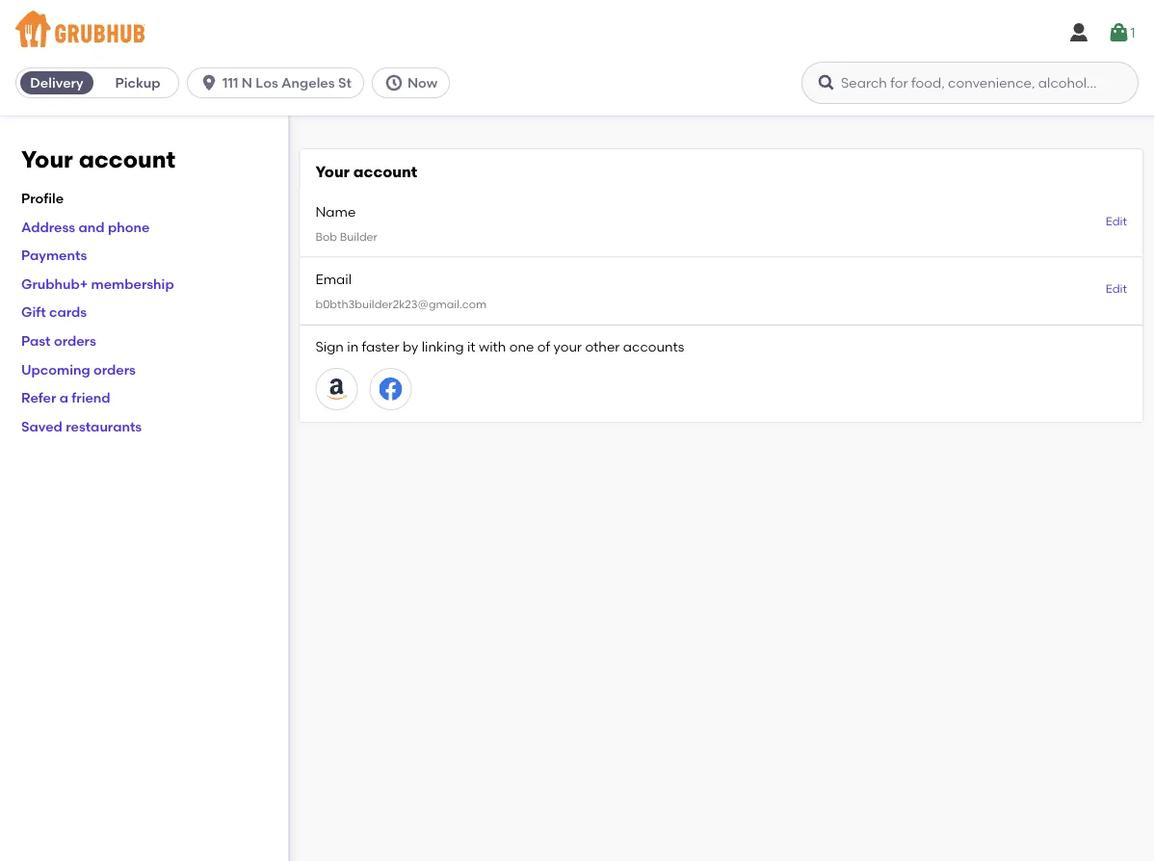 Task type: vqa. For each thing, say whether or not it's contained in the screenshot.
YOUR ACCOUNT
yes



Task type: describe. For each thing, give the bounding box(es) containing it.
delivery button
[[16, 67, 97, 98]]

payments
[[21, 247, 87, 264]]

refer a friend
[[21, 390, 110, 406]]

login with amazon image
[[325, 378, 348, 401]]

Search for food, convenience, alcohol... search field
[[802, 62, 1139, 104]]

saved
[[21, 418, 63, 435]]

grubhub+ membership link
[[21, 276, 174, 292]]

a
[[59, 390, 68, 406]]

phone
[[108, 219, 150, 235]]

svg image for 1
[[1108, 21, 1131, 44]]

sign
[[316, 339, 344, 355]]

svg image inside now 'button'
[[384, 73, 404, 93]]

restaurants
[[66, 418, 142, 435]]

accounts
[[623, 339, 685, 355]]

it
[[467, 339, 476, 355]]

builder
[[340, 230, 378, 244]]

pickup button
[[97, 67, 178, 98]]

0 horizontal spatial your
[[21, 146, 73, 173]]

edit for name
[[1106, 214, 1128, 228]]

los
[[256, 75, 278, 91]]

of
[[538, 339, 550, 355]]

email
[[316, 271, 352, 287]]

cards
[[49, 304, 87, 321]]

linking
[[422, 339, 464, 355]]

and
[[79, 219, 105, 235]]

other
[[585, 339, 620, 355]]

1
[[1131, 24, 1136, 41]]

membership
[[91, 276, 174, 292]]

your inside your account form
[[316, 162, 350, 181]]

one
[[510, 339, 534, 355]]

upcoming orders
[[21, 361, 136, 378]]

address and phone link
[[21, 219, 150, 235]]

111
[[223, 75, 239, 91]]

n
[[242, 75, 252, 91]]

bob
[[316, 230, 337, 244]]

address and phone
[[21, 219, 150, 235]]

in
[[347, 339, 359, 355]]

edit button for name
[[1106, 213, 1128, 230]]

gift cards
[[21, 304, 87, 321]]

gift cards link
[[21, 304, 87, 321]]

orders for upcoming orders
[[94, 361, 136, 378]]

faster
[[362, 339, 400, 355]]

address
[[21, 219, 75, 235]]



Task type: locate. For each thing, give the bounding box(es) containing it.
delivery
[[30, 75, 84, 91]]

1 vertical spatial orders
[[94, 361, 136, 378]]

account up name
[[354, 162, 417, 181]]

orders up the friend in the top of the page
[[94, 361, 136, 378]]

2 edit from the top
[[1106, 282, 1128, 296]]

1 horizontal spatial svg image
[[817, 73, 837, 93]]

2 edit button from the top
[[1106, 281, 1128, 298]]

1 svg image from the left
[[384, 73, 404, 93]]

your
[[554, 339, 582, 355]]

1 horizontal spatial your account
[[316, 162, 417, 181]]

svg image inside 111 n los angeles st button
[[200, 73, 219, 93]]

account up phone
[[79, 146, 176, 173]]

name
[[316, 203, 356, 220]]

1 button
[[1108, 15, 1136, 50]]

0 vertical spatial edit button
[[1106, 213, 1128, 230]]

grubhub+
[[21, 276, 88, 292]]

your up name
[[316, 162, 350, 181]]

1 edit from the top
[[1106, 214, 1128, 228]]

svg image
[[1068, 21, 1091, 44], [1108, 21, 1131, 44], [200, 73, 219, 93]]

with
[[479, 339, 506, 355]]

by
[[403, 339, 419, 355]]

0 horizontal spatial your account
[[21, 146, 176, 173]]

st
[[338, 75, 352, 91]]

b0bth3builder2k23@gmail.com
[[316, 298, 487, 311]]

edit
[[1106, 214, 1128, 228], [1106, 282, 1128, 296]]

your account
[[21, 146, 176, 173], [316, 162, 417, 181]]

refer
[[21, 390, 56, 406]]

angeles
[[282, 75, 335, 91]]

111 n los angeles st button
[[187, 67, 372, 98]]

past orders
[[21, 333, 96, 349]]

saved restaurants
[[21, 418, 142, 435]]

your up profile
[[21, 146, 73, 173]]

account inside form
[[354, 162, 417, 181]]

bob builder
[[316, 230, 378, 244]]

edit for email
[[1106, 282, 1128, 296]]

your
[[21, 146, 73, 173], [316, 162, 350, 181]]

1 vertical spatial edit
[[1106, 282, 1128, 296]]

your account form
[[300, 149, 1143, 422]]

pickup
[[115, 75, 160, 91]]

svg image for 111 n los angeles st
[[200, 73, 219, 93]]

1 horizontal spatial svg image
[[1068, 21, 1091, 44]]

refer a friend link
[[21, 390, 110, 406]]

0 horizontal spatial account
[[79, 146, 176, 173]]

orders up upcoming orders
[[54, 333, 96, 349]]

friend
[[72, 390, 110, 406]]

1 edit button from the top
[[1106, 213, 1128, 230]]

orders for past orders
[[54, 333, 96, 349]]

account
[[79, 146, 176, 173], [354, 162, 417, 181]]

svg image
[[384, 73, 404, 93], [817, 73, 837, 93]]

main navigation navigation
[[0, 0, 1155, 116]]

grubhub+ membership
[[21, 276, 174, 292]]

profile
[[21, 190, 64, 206]]

2 horizontal spatial svg image
[[1108, 21, 1131, 44]]

sign in faster by linking it with one of your other accounts
[[316, 339, 685, 355]]

1 vertical spatial edit button
[[1106, 281, 1128, 298]]

past orders link
[[21, 333, 96, 349]]

now
[[408, 75, 438, 91]]

payments link
[[21, 247, 87, 264]]

orders
[[54, 333, 96, 349], [94, 361, 136, 378]]

your account up name
[[316, 162, 417, 181]]

edit button
[[1106, 213, 1128, 230], [1106, 281, 1128, 298]]

0 vertical spatial orders
[[54, 333, 96, 349]]

past
[[21, 333, 51, 349]]

0 vertical spatial edit
[[1106, 214, 1128, 228]]

0 horizontal spatial svg image
[[200, 73, 219, 93]]

1 horizontal spatial account
[[354, 162, 417, 181]]

profile link
[[21, 190, 64, 206]]

0 horizontal spatial svg image
[[384, 73, 404, 93]]

2 svg image from the left
[[817, 73, 837, 93]]

1 horizontal spatial your
[[316, 162, 350, 181]]

edit button for email
[[1106, 281, 1128, 298]]

gift
[[21, 304, 46, 321]]

svg image inside 1 button
[[1108, 21, 1131, 44]]

111 n los angeles st
[[223, 75, 352, 91]]

saved restaurants link
[[21, 418, 142, 435]]

your account up 'and'
[[21, 146, 176, 173]]

now button
[[372, 67, 458, 98]]

login with facebook image
[[379, 378, 402, 401]]

upcoming orders link
[[21, 361, 136, 378]]

your account inside form
[[316, 162, 417, 181]]

upcoming
[[21, 361, 90, 378]]



